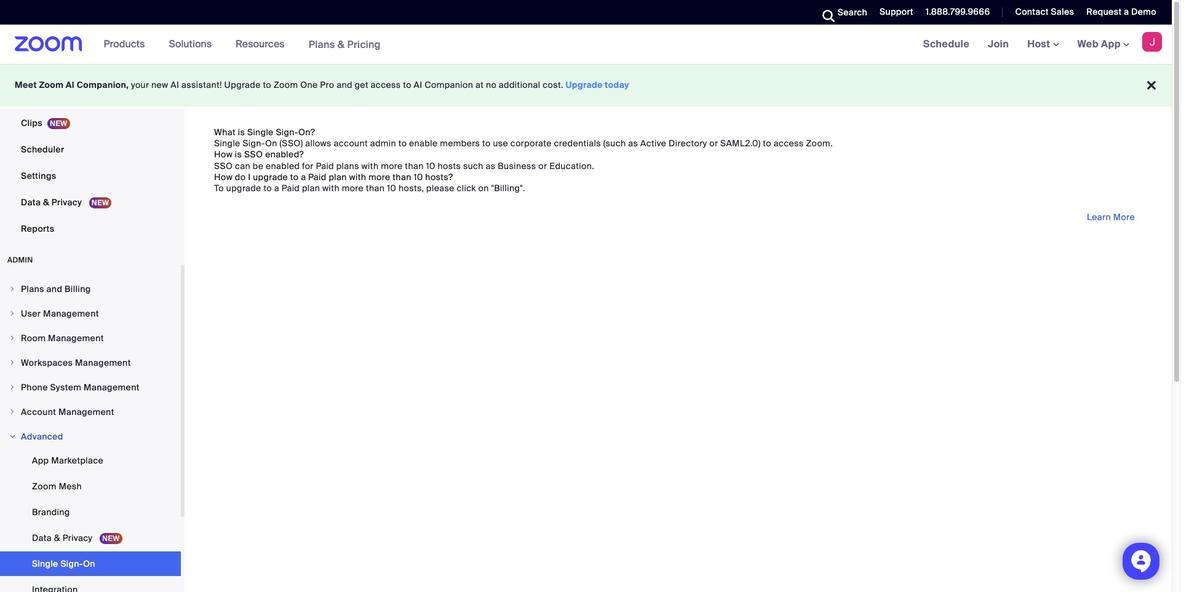 Task type: locate. For each thing, give the bounding box(es) containing it.
4 right image from the top
[[9, 409, 16, 416]]

access left zoom.
[[774, 138, 804, 149]]

0 vertical spatial and
[[337, 79, 353, 90]]

more down plans at the top of the page
[[342, 183, 364, 194]]

upgrade down product information navigation
[[224, 79, 261, 90]]

today
[[605, 79, 630, 90]]

plan right 'for'
[[329, 172, 347, 183]]

right image left "workspaces"
[[9, 360, 16, 367]]

1 horizontal spatial access
[[774, 138, 804, 149]]

single
[[247, 127, 274, 138], [214, 138, 240, 149], [32, 559, 58, 570]]

5 right image from the top
[[9, 433, 16, 441]]

1 horizontal spatial &
[[54, 533, 60, 544]]

contact sales link
[[1007, 0, 1078, 25], [1016, 6, 1075, 17]]

user management menu item
[[0, 302, 181, 326]]

host
[[1028, 38, 1054, 50]]

privacy down settings link in the left top of the page
[[52, 197, 82, 208]]

2 how from the top
[[214, 172, 233, 183]]

plan down 'for'
[[302, 183, 320, 194]]

phone system management
[[21, 382, 140, 393]]

0 horizontal spatial a
[[274, 183, 279, 194]]

than
[[405, 161, 424, 172], [393, 172, 412, 183], [366, 183, 385, 194]]

1 vertical spatial data & privacy link
[[0, 526, 181, 551]]

single down branding
[[32, 559, 58, 570]]

data up reports
[[21, 197, 41, 208]]

right image for phone
[[9, 384, 16, 392]]

2 vertical spatial &
[[54, 533, 60, 544]]

1.888.799.9666
[[926, 6, 991, 17]]

management
[[43, 308, 99, 319], [48, 333, 104, 344], [75, 358, 131, 369], [84, 382, 140, 393], [58, 407, 114, 418]]

0 horizontal spatial sign-
[[61, 559, 83, 570]]

to left 'companion' at the left of page
[[403, 79, 412, 90]]

1 vertical spatial upgrade
[[226, 183, 261, 194]]

more
[[381, 161, 403, 172], [369, 172, 391, 183], [342, 183, 364, 194]]

data & privacy link up the reports link
[[0, 190, 181, 215]]

on left (sso)
[[265, 138, 277, 149]]

allows
[[306, 138, 332, 149]]

account
[[21, 407, 56, 418]]

1 horizontal spatial plan
[[329, 172, 347, 183]]

right image left account
[[9, 409, 16, 416]]

& down branding
[[54, 533, 60, 544]]

business
[[498, 161, 537, 172]]

0 horizontal spatial on
[[83, 559, 95, 570]]

system
[[50, 382, 81, 393]]

1 vertical spatial &
[[43, 197, 49, 208]]

0 horizontal spatial single
[[32, 559, 58, 570]]

enabled
[[266, 161, 300, 172]]

more right plans at the top of the page
[[369, 172, 391, 183]]

1 horizontal spatial a
[[301, 172, 306, 183]]

hosts,
[[399, 183, 424, 194]]

10 up hosts,
[[414, 172, 423, 183]]

and
[[337, 79, 353, 90], [46, 284, 62, 295]]

zoom left one
[[274, 79, 298, 90]]

right image inside account management menu item
[[9, 409, 16, 416]]

how down "what"
[[214, 149, 233, 160]]

1 vertical spatial how
[[214, 172, 233, 183]]

0 vertical spatial plans
[[309, 38, 335, 51]]

management for workspaces management
[[75, 358, 131, 369]]

credentials
[[554, 138, 601, 149]]

resources button
[[236, 25, 290, 64]]

data & privacy up single sign-on
[[32, 533, 95, 544]]

2 horizontal spatial single
[[247, 127, 274, 138]]

access inside what is single sign-on? single sign-on (sso) allows account admin to enable members to use corporate credentials (such as active directory or saml2.0) to access zoom. how is sso enabled? sso can be enabled for paid plans with more than 10 hosts such as business or education. how do i upgrade to a paid plan with more than 10 hosts? to upgrade to a paid plan with more than 10 hosts, please click on "billing".
[[774, 138, 804, 149]]

ai left 'companion' at the left of page
[[414, 79, 423, 90]]

0 horizontal spatial sso
[[214, 161, 233, 172]]

data & privacy inside personal menu menu
[[21, 197, 84, 208]]

on
[[265, 138, 277, 149], [83, 559, 95, 570]]

0 vertical spatial privacy
[[52, 197, 82, 208]]

and left get
[[337, 79, 353, 90]]

& left pricing
[[338, 38, 345, 51]]

is right "what"
[[238, 127, 245, 138]]

2 vertical spatial a
[[274, 183, 279, 194]]

phone
[[21, 382, 48, 393]]

1 vertical spatial right image
[[9, 384, 16, 392]]

0 vertical spatial data & privacy link
[[0, 190, 181, 215]]

education.
[[550, 161, 595, 172]]

1 vertical spatial or
[[539, 161, 548, 172]]

plans up meet zoom ai companion, your new ai assistant! upgrade to zoom one pro and get access to ai companion at no additional cost. upgrade today at the top
[[309, 38, 335, 51]]

with
[[362, 161, 379, 172], [349, 172, 366, 183], [323, 183, 340, 194]]

0 vertical spatial on
[[265, 138, 277, 149]]

1 vertical spatial on
[[83, 559, 95, 570]]

management inside menu item
[[75, 358, 131, 369]]

single down "what"
[[214, 138, 240, 149]]

sso left "can"
[[214, 161, 233, 172]]

or down corporate
[[539, 161, 548, 172]]

right image
[[9, 286, 16, 293], [9, 310, 16, 318], [9, 360, 16, 367], [9, 409, 16, 416], [9, 433, 16, 441]]

2 horizontal spatial 10
[[426, 161, 436, 172]]

what
[[214, 127, 236, 138]]

zoom inside "advanced" "menu"
[[32, 481, 56, 492]]

right image left 'advanced'
[[9, 433, 16, 441]]

workspaces management menu item
[[0, 352, 181, 375]]

0 vertical spatial or
[[710, 138, 719, 149]]

management down phone system management menu item
[[58, 407, 114, 418]]

1 horizontal spatial on
[[265, 138, 277, 149]]

0 vertical spatial a
[[1125, 6, 1130, 17]]

right image
[[9, 335, 16, 342], [9, 384, 16, 392]]

3 right image from the top
[[9, 360, 16, 367]]

and inside the meet zoom ai companion, footer
[[337, 79, 353, 90]]

right image inside phone system management menu item
[[9, 384, 16, 392]]

on
[[479, 183, 489, 194]]

management up phone system management menu item
[[75, 358, 131, 369]]

plans & pricing link
[[309, 38, 381, 51], [309, 38, 381, 51]]

1 right image from the top
[[9, 286, 16, 293]]

sign- down branding link
[[61, 559, 83, 570]]

learn more link
[[1080, 208, 1143, 227]]

1 horizontal spatial ai
[[171, 79, 179, 90]]

be
[[253, 161, 264, 172]]

contact sales
[[1016, 6, 1075, 17]]

management inside menu item
[[48, 333, 104, 344]]

plans for plans & pricing
[[309, 38, 335, 51]]

right image for account
[[9, 409, 16, 416]]

& inside personal menu menu
[[43, 197, 49, 208]]

app right web
[[1102, 38, 1122, 50]]

1 horizontal spatial and
[[337, 79, 353, 90]]

access right get
[[371, 79, 401, 90]]

i
[[248, 172, 251, 183]]

10 left hosts
[[426, 161, 436, 172]]

zoom
[[39, 79, 64, 90], [274, 79, 298, 90], [32, 481, 56, 492]]

0 vertical spatial app
[[1102, 38, 1122, 50]]

single sign-on link
[[0, 552, 181, 577]]

please
[[427, 183, 455, 194]]

data & privacy down settings
[[21, 197, 84, 208]]

0 horizontal spatial &
[[43, 197, 49, 208]]

additional
[[499, 79, 541, 90]]

as right (such
[[629, 138, 639, 149]]

and left billing
[[46, 284, 62, 295]]

a right 'enabled'
[[301, 172, 306, 183]]

right image inside room management menu item
[[9, 335, 16, 342]]

sso up be
[[244, 149, 263, 160]]

1 horizontal spatial upgrade
[[566, 79, 603, 90]]

how up to
[[214, 172, 233, 183]]

1 vertical spatial plan
[[302, 183, 320, 194]]

1 vertical spatial privacy
[[63, 533, 92, 544]]

plans
[[309, 38, 335, 51], [21, 284, 44, 295]]

1 vertical spatial and
[[46, 284, 62, 295]]

plans up user
[[21, 284, 44, 295]]

right image left user
[[9, 310, 16, 318]]

advanced menu
[[0, 449, 181, 593]]

1 vertical spatial data
[[32, 533, 52, 544]]

as right such
[[486, 161, 496, 172]]

join link
[[979, 25, 1019, 64]]

2 right image from the top
[[9, 384, 16, 392]]

management for room management
[[48, 333, 104, 344]]

app
[[1102, 38, 1122, 50], [32, 456, 49, 467]]

or right directory
[[710, 138, 719, 149]]

right image inside plans and billing menu item
[[9, 286, 16, 293]]

0 vertical spatial how
[[214, 149, 233, 160]]

plans inside plans and billing menu item
[[21, 284, 44, 295]]

privacy inside personal menu menu
[[52, 197, 82, 208]]

can
[[235, 161, 251, 172]]

how
[[214, 149, 233, 160], [214, 172, 233, 183]]

hosts
[[438, 161, 461, 172]]

0 vertical spatial right image
[[9, 335, 16, 342]]

app down 'advanced'
[[32, 456, 49, 467]]

0 vertical spatial data & privacy
[[21, 197, 84, 208]]

account
[[334, 138, 368, 149]]

sign- up (sso)
[[276, 127, 299, 138]]

& inside product information navigation
[[338, 38, 345, 51]]

is up "can"
[[235, 149, 242, 160]]

upgrade right i
[[253, 172, 288, 183]]

on down branding link
[[83, 559, 95, 570]]

account management
[[21, 407, 114, 418]]

right image inside user management "menu item"
[[9, 310, 16, 318]]

access
[[371, 79, 401, 90], [774, 138, 804, 149]]

0 horizontal spatial as
[[486, 161, 496, 172]]

a left demo
[[1125, 6, 1130, 17]]

on inside "advanced" "menu"
[[83, 559, 95, 570]]

(such
[[604, 138, 626, 149]]

join
[[989, 38, 1010, 50]]

0 horizontal spatial access
[[371, 79, 401, 90]]

2 horizontal spatial &
[[338, 38, 345, 51]]

data & privacy inside "advanced" "menu"
[[32, 533, 95, 544]]

data
[[21, 197, 41, 208], [32, 533, 52, 544]]

right image down admin
[[9, 286, 16, 293]]

request a demo link
[[1078, 0, 1173, 25], [1087, 6, 1157, 17]]

web app
[[1078, 38, 1122, 50]]

sign- up be
[[243, 138, 265, 149]]

0 horizontal spatial plans
[[21, 284, 44, 295]]

products
[[104, 38, 145, 50]]

admin menu menu
[[0, 278, 181, 593]]

& inside "advanced" "menu"
[[54, 533, 60, 544]]

ai
[[66, 79, 75, 90], [171, 79, 179, 90], [414, 79, 423, 90]]

room management
[[21, 333, 104, 344]]

right image inside workspaces management menu item
[[9, 360, 16, 367]]

a down 'enabled'
[[274, 183, 279, 194]]

zoom left mesh
[[32, 481, 56, 492]]

1 horizontal spatial or
[[710, 138, 719, 149]]

2 data & privacy link from the top
[[0, 526, 181, 551]]

search button
[[814, 0, 871, 25]]

one
[[301, 79, 318, 90]]

upgrade
[[224, 79, 261, 90], [566, 79, 603, 90]]

plans and billing menu item
[[0, 278, 181, 301]]

1 horizontal spatial plans
[[309, 38, 335, 51]]

pro
[[320, 79, 335, 90]]

management for account management
[[58, 407, 114, 418]]

app marketplace link
[[0, 449, 181, 473]]

1 horizontal spatial single
[[214, 138, 240, 149]]

upgrade down do
[[226, 183, 261, 194]]

0 vertical spatial as
[[629, 138, 639, 149]]

sign-
[[276, 127, 299, 138], [243, 138, 265, 149], [61, 559, 83, 570]]

plans inside product information navigation
[[309, 38, 335, 51]]

1 vertical spatial access
[[774, 138, 804, 149]]

& down settings
[[43, 197, 49, 208]]

ai up recordings
[[66, 79, 75, 90]]

management up workspaces management
[[48, 333, 104, 344]]

product information navigation
[[95, 25, 390, 65]]

1 vertical spatial a
[[301, 172, 306, 183]]

0 vertical spatial &
[[338, 38, 345, 51]]

resources
[[236, 38, 285, 50]]

management down billing
[[43, 308, 99, 319]]

corporate
[[511, 138, 552, 149]]

advanced menu item
[[0, 425, 181, 449]]

upgrade right cost.
[[566, 79, 603, 90]]

privacy
[[52, 197, 82, 208], [63, 533, 92, 544]]

clips
[[21, 118, 42, 129]]

management inside "menu item"
[[43, 308, 99, 319]]

account management menu item
[[0, 401, 181, 424]]

privacy up single sign-on link
[[63, 533, 92, 544]]

0 vertical spatial access
[[371, 79, 401, 90]]

1 vertical spatial data & privacy
[[32, 533, 95, 544]]

your
[[131, 79, 149, 90]]

0 vertical spatial data
[[21, 197, 41, 208]]

upgrade
[[253, 172, 288, 183], [226, 183, 261, 194]]

0 horizontal spatial ai
[[66, 79, 75, 90]]

paid down 'enabled'
[[282, 183, 300, 194]]

single up enabled?
[[247, 127, 274, 138]]

2 horizontal spatial ai
[[414, 79, 423, 90]]

data inside "advanced" "menu"
[[32, 533, 52, 544]]

0 horizontal spatial and
[[46, 284, 62, 295]]

user management
[[21, 308, 99, 319]]

web app button
[[1078, 38, 1130, 50]]

right image left room
[[9, 335, 16, 342]]

right image left phone
[[9, 384, 16, 392]]

1 vertical spatial is
[[235, 149, 242, 160]]

reports link
[[0, 217, 181, 242]]

banner
[[0, 25, 1173, 65]]

1 vertical spatial app
[[32, 456, 49, 467]]

banner containing products
[[0, 25, 1173, 65]]

companion,
[[77, 79, 129, 90]]

plans for plans and billing
[[21, 284, 44, 295]]

2 right image from the top
[[9, 310, 16, 318]]

1 vertical spatial plans
[[21, 284, 44, 295]]

with down account
[[349, 172, 366, 183]]

to down 'enabled'
[[264, 183, 272, 194]]

0 vertical spatial plan
[[329, 172, 347, 183]]

data & privacy for first data & privacy link from the bottom
[[32, 533, 95, 544]]

data & privacy link up single sign-on link
[[0, 526, 181, 551]]

billing
[[65, 284, 91, 295]]

&
[[338, 38, 345, 51], [43, 197, 49, 208], [54, 533, 60, 544]]

products button
[[104, 25, 150, 64]]

1 horizontal spatial app
[[1102, 38, 1122, 50]]

0 horizontal spatial app
[[32, 456, 49, 467]]

ai right 'new' at the left of the page
[[171, 79, 179, 90]]

data down branding
[[32, 533, 52, 544]]

paid
[[316, 161, 334, 172], [308, 172, 327, 183], [282, 183, 300, 194]]

0 horizontal spatial upgrade
[[224, 79, 261, 90]]

10 left hosts,
[[387, 183, 397, 194]]

1 right image from the top
[[9, 335, 16, 342]]

1.888.799.9666 button
[[917, 0, 994, 25], [926, 6, 991, 17]]



Task type: describe. For each thing, give the bounding box(es) containing it.
1 horizontal spatial as
[[629, 138, 639, 149]]

data inside personal menu menu
[[21, 197, 41, 208]]

privacy inside "advanced" "menu"
[[63, 533, 92, 544]]

admin
[[7, 255, 33, 265]]

meet zoom ai companion, your new ai assistant! upgrade to zoom one pro and get access to ai companion at no additional cost. upgrade today
[[15, 79, 630, 90]]

schedule link
[[915, 25, 979, 64]]

host button
[[1028, 38, 1060, 50]]

for
[[302, 161, 314, 172]]

& for first data & privacy link from the bottom
[[54, 533, 60, 544]]

data & privacy for first data & privacy link from the top of the side navigation navigation
[[21, 197, 84, 208]]

plans
[[337, 161, 359, 172]]

workspaces management
[[21, 358, 131, 369]]

contact
[[1016, 6, 1049, 17]]

2 horizontal spatial sign-
[[276, 127, 299, 138]]

1 horizontal spatial 10
[[414, 172, 423, 183]]

at
[[476, 79, 484, 90]]

profile picture image
[[1143, 32, 1163, 52]]

"billing".
[[492, 183, 526, 194]]

zoom.
[[807, 138, 834, 149]]

0 vertical spatial is
[[238, 127, 245, 138]]

meet
[[15, 79, 37, 90]]

sign- inside "advanced" "menu"
[[61, 559, 83, 570]]

no
[[486, 79, 497, 90]]

demo
[[1132, 6, 1157, 17]]

with right plans at the top of the page
[[362, 161, 379, 172]]

management for user management
[[43, 308, 99, 319]]

right image for user
[[9, 310, 16, 318]]

more down admin
[[381, 161, 403, 172]]

schedule
[[924, 38, 970, 50]]

active
[[641, 138, 667, 149]]

meetings navigation
[[915, 25, 1173, 65]]

with down plans at the top of the page
[[323, 183, 340, 194]]

0 horizontal spatial 10
[[387, 183, 397, 194]]

0 horizontal spatial or
[[539, 161, 548, 172]]

right image for plans
[[9, 286, 16, 293]]

single sign-on
[[32, 559, 95, 570]]

to
[[214, 183, 224, 194]]

request a demo
[[1087, 6, 1157, 17]]

2 horizontal spatial a
[[1125, 6, 1130, 17]]

management up account management menu item
[[84, 382, 140, 393]]

mesh
[[59, 481, 82, 492]]

request
[[1087, 6, 1122, 17]]

settings link
[[0, 164, 181, 189]]

plans & pricing
[[309, 38, 381, 51]]

room
[[21, 333, 46, 344]]

app inside "advanced" "menu"
[[32, 456, 49, 467]]

1 horizontal spatial sign-
[[243, 138, 265, 149]]

2 upgrade from the left
[[566, 79, 603, 90]]

to right saml2.0)
[[764, 138, 772, 149]]

and inside menu item
[[46, 284, 62, 295]]

workspaces
[[21, 358, 73, 369]]

enabled?
[[265, 149, 304, 160]]

zoom mesh
[[32, 481, 82, 492]]

branding link
[[0, 500, 181, 525]]

scheduler
[[21, 144, 64, 155]]

pricing
[[347, 38, 381, 51]]

& for first data & privacy link from the top of the side navigation navigation
[[43, 197, 49, 208]]

click
[[457, 183, 476, 194]]

app inside meetings navigation
[[1102, 38, 1122, 50]]

learn
[[1088, 212, 1112, 223]]

meet zoom ai companion, footer
[[0, 64, 1173, 106]]

phone system management menu item
[[0, 376, 181, 400]]

solutions
[[169, 38, 212, 50]]

get
[[355, 79, 369, 90]]

on inside what is single sign-on? single sign-on (sso) allows account admin to enable members to use corporate credentials (such as active directory or saml2.0) to access zoom. how is sso enabled? sso can be enabled for paid plans with more than 10 hosts such as business or education. how do i upgrade to a paid plan with more than 10 hosts? to upgrade to a paid plan with more than 10 hosts, please click on "billing".
[[265, 138, 277, 149]]

1 horizontal spatial sso
[[244, 149, 263, 160]]

admin
[[370, 138, 396, 149]]

right image for room
[[9, 335, 16, 342]]

0 horizontal spatial plan
[[302, 183, 320, 194]]

to right admin
[[399, 138, 407, 149]]

(sso)
[[280, 138, 303, 149]]

paid right 'for'
[[316, 161, 334, 172]]

0 vertical spatial upgrade
[[253, 172, 288, 183]]

recordings
[[21, 91, 69, 102]]

search
[[838, 7, 868, 18]]

zoom mesh link
[[0, 475, 181, 499]]

what is single sign-on? single sign-on (sso) allows account admin to enable members to use corporate credentials (such as active directory or saml2.0) to access zoom. how is sso enabled? sso can be enabled for paid plans with more than 10 hosts such as business or education. how do i upgrade to a paid plan with more than 10 hosts? to upgrade to a paid plan with more than 10 hosts, please click on "billing".
[[214, 127, 834, 194]]

web
[[1078, 38, 1099, 50]]

right image inside advanced menu item
[[9, 433, 16, 441]]

zoom up recordings
[[39, 79, 64, 90]]

2 ai from the left
[[171, 79, 179, 90]]

room management menu item
[[0, 327, 181, 350]]

cost.
[[543, 79, 564, 90]]

to left 'for'
[[290, 172, 299, 183]]

1 ai from the left
[[66, 79, 75, 90]]

branding
[[32, 507, 70, 518]]

single inside "advanced" "menu"
[[32, 559, 58, 570]]

side navigation navigation
[[0, 0, 185, 593]]

saml2.0)
[[721, 138, 761, 149]]

advanced
[[21, 432, 63, 443]]

1 vertical spatial as
[[486, 161, 496, 172]]

access inside the meet zoom ai companion, footer
[[371, 79, 401, 90]]

upgrade today link
[[566, 79, 630, 90]]

3 ai from the left
[[414, 79, 423, 90]]

companion
[[425, 79, 474, 90]]

1 data & privacy link from the top
[[0, 190, 181, 215]]

to down resources dropdown button
[[263, 79, 271, 90]]

recordings link
[[0, 84, 181, 110]]

such
[[463, 161, 484, 172]]

do
[[235, 172, 246, 183]]

settings
[[21, 171, 56, 182]]

learn more
[[1088, 212, 1136, 223]]

1 upgrade from the left
[[224, 79, 261, 90]]

directory
[[669, 138, 708, 149]]

personal menu menu
[[0, 0, 181, 243]]

right image for workspaces
[[9, 360, 16, 367]]

marketplace
[[51, 456, 103, 467]]

to left use
[[483, 138, 491, 149]]

more
[[1114, 212, 1136, 223]]

reports
[[21, 223, 54, 235]]

scheduler link
[[0, 137, 181, 163]]

user
[[21, 308, 41, 319]]

support
[[880, 6, 914, 17]]

hosts?
[[426, 172, 453, 183]]

enable
[[409, 138, 438, 149]]

clips link
[[0, 111, 181, 136]]

sales
[[1052, 6, 1075, 17]]

1 how from the top
[[214, 149, 233, 160]]

app marketplace
[[32, 456, 103, 467]]

paid left plans at the top of the page
[[308, 172, 327, 183]]

zoom logo image
[[15, 36, 82, 52]]



Task type: vqa. For each thing, say whether or not it's contained in the screenshot.
Learning
no



